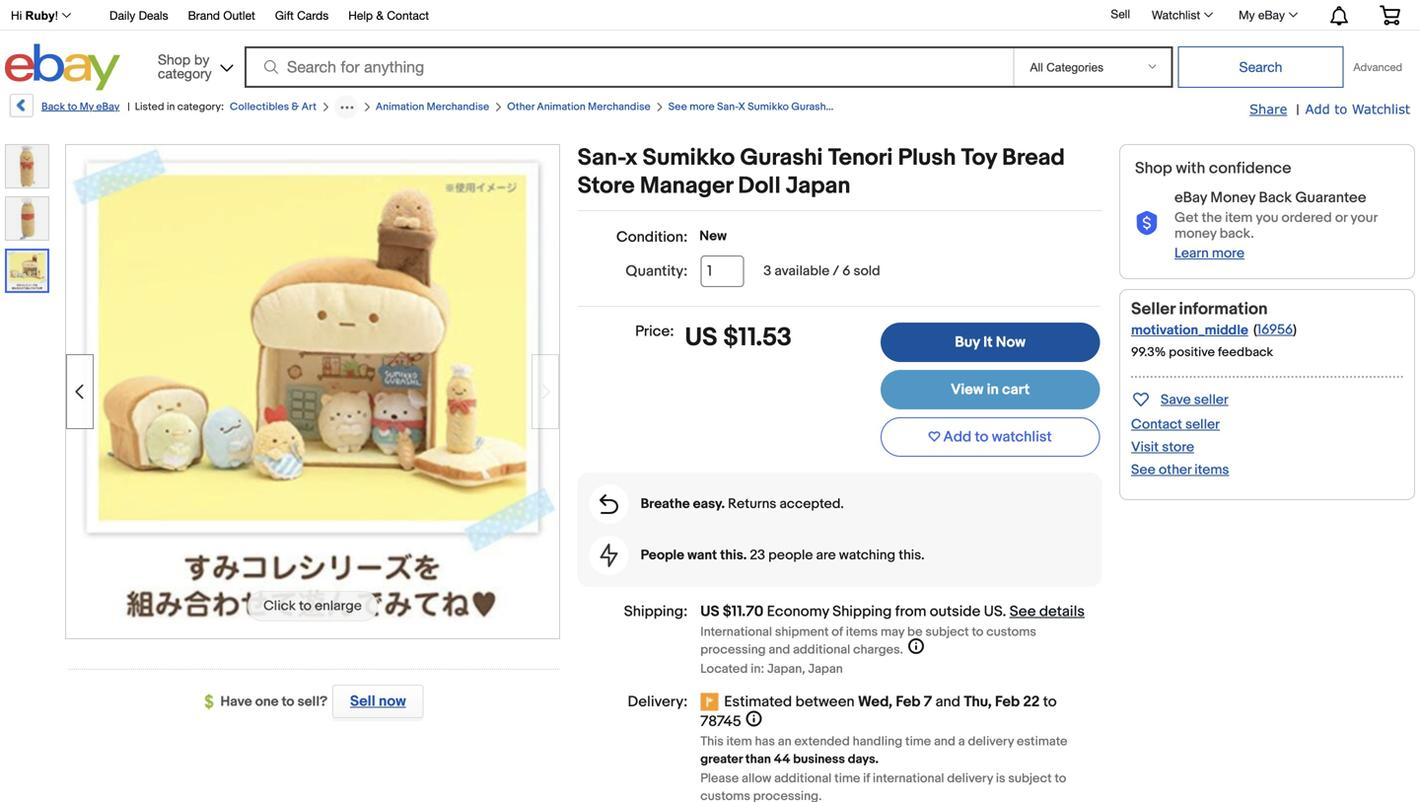 Task type: vqa. For each thing, say whether or not it's contained in the screenshot.
'Sell?'
yes



Task type: locate. For each thing, give the bounding box(es) containing it.
my inside my ebay link
[[1239, 8, 1256, 22]]

3
[[764, 263, 772, 280]]

0 horizontal spatial in
[[167, 101, 175, 113]]

None submit
[[1179, 46, 1344, 88]]

to inside share | add to watchlist
[[1335, 101, 1348, 116]]

| right the share button
[[1297, 102, 1300, 118]]

$11.53
[[724, 323, 792, 353]]

please
[[701, 771, 739, 786]]

| inside share | add to watchlist
[[1297, 102, 1300, 118]]

sell for sell now
[[350, 693, 376, 710]]

in right listed
[[167, 101, 175, 113]]

to right 22
[[1044, 693, 1057, 711]]

0 vertical spatial san-
[[717, 101, 739, 113]]

$11.70
[[723, 603, 764, 621]]

0 horizontal spatial &
[[292, 101, 299, 113]]

sell now link
[[328, 685, 424, 718]]

to
[[68, 101, 77, 113], [1335, 101, 1348, 116], [975, 428, 989, 446], [972, 625, 984, 640], [1044, 693, 1057, 711], [282, 694, 295, 710], [1055, 771, 1067, 786]]

1 horizontal spatial add
[[1306, 101, 1331, 116]]

and up japan,
[[769, 642, 790, 658]]

picture 3 of 3 image
[[7, 251, 47, 291]]

greater
[[701, 752, 743, 767]]

shop for shop by category
[[158, 51, 191, 68]]

japan inside san-x sumikko gurashi tenori plush toy bread store manager doll japan
[[786, 172, 851, 200]]

to inside this item has an extended handling time and a delivery estimate greater than 44 business days. please allow additional time if international delivery is subject to customs processing.
[[1055, 771, 1067, 786]]

collectibles
[[230, 101, 289, 113]]

available
[[775, 263, 830, 280]]

more down back.
[[1212, 245, 1245, 262]]

1 horizontal spatial feb
[[996, 693, 1020, 711]]

0 horizontal spatial item
[[727, 734, 752, 749]]

outlet
[[223, 8, 255, 22]]

to down advanced link
[[1335, 101, 1348, 116]]

(
[[1254, 322, 1258, 338]]

|
[[128, 101, 130, 113], [1297, 102, 1300, 118]]

& right help
[[376, 8, 384, 22]]

breathe
[[641, 496, 690, 513]]

1 vertical spatial ebay
[[96, 101, 120, 113]]

san- down other animation merchandise link
[[578, 144, 626, 172]]

help & contact link
[[349, 5, 429, 27]]

0 horizontal spatial feb
[[896, 693, 921, 711]]

1 vertical spatial time
[[835, 771, 861, 786]]

0 vertical spatial time
[[906, 734, 932, 749]]

estimated between wed, feb 7 and thu, feb 22 to 78745
[[701, 693, 1057, 731]]

1 horizontal spatial contact
[[1132, 416, 1183, 433]]

tenori
[[853, 101, 883, 113], [828, 144, 893, 172]]

add
[[1306, 101, 1331, 116], [944, 428, 972, 446]]

ebay right "watchlist" link at the top of page
[[1259, 8, 1286, 22]]

shop left with
[[1136, 159, 1173, 178]]

99.3%
[[1132, 345, 1167, 360]]

back up picture 1 of 3
[[41, 101, 65, 113]]

0 vertical spatial seller
[[1195, 392, 1229, 408]]

subject inside international shipment of items may be subject to customs processing and additional charges.
[[926, 625, 970, 640]]

sell
[[1111, 7, 1131, 21], [350, 693, 376, 710]]

merchandise down search for anything text box
[[588, 101, 651, 113]]

2 vertical spatial and
[[934, 734, 956, 749]]

this
[[701, 734, 724, 749]]

ebay inside account navigation
[[1259, 8, 1286, 22]]

0 horizontal spatial add
[[944, 428, 972, 446]]

1 horizontal spatial san-
[[717, 101, 739, 113]]

1 vertical spatial tenori
[[828, 144, 893, 172]]

sell inside account navigation
[[1111, 7, 1131, 21]]

subject down outside
[[926, 625, 970, 640]]

this. left 23
[[720, 547, 747, 564]]

1 vertical spatial my
[[80, 101, 94, 113]]

3 available / 6 sold
[[764, 263, 881, 280]]

0 horizontal spatial more
[[690, 101, 715, 113]]

sumikko right x
[[748, 101, 789, 113]]

)
[[1294, 322, 1297, 338]]

0 horizontal spatial ebay
[[96, 101, 120, 113]]

sell left now
[[350, 693, 376, 710]]

sell for sell
[[1111, 7, 1131, 21]]

store
[[1162, 439, 1195, 456]]

other animation merchandise
[[507, 101, 651, 113]]

0 vertical spatial items
[[1195, 462, 1230, 478]]

additional up processing.
[[775, 771, 832, 786]]

japan,
[[768, 662, 806, 677]]

1 vertical spatial in
[[987, 381, 999, 399]]

view in cart
[[951, 381, 1030, 399]]

0 vertical spatial japan
[[786, 172, 851, 200]]

0 vertical spatial my
[[1239, 8, 1256, 22]]

breathe easy. returns accepted.
[[641, 496, 844, 513]]

0 horizontal spatial my
[[80, 101, 94, 113]]

seller right save
[[1195, 392, 1229, 408]]

sumikko right the x
[[643, 144, 735, 172]]

delivery right a at the right bottom
[[968, 734, 1014, 749]]

tenori down mini
[[828, 144, 893, 172]]

1 horizontal spatial this.
[[899, 547, 925, 564]]

share button
[[1250, 101, 1288, 118]]

with details__icon image left breathe on the left bottom
[[600, 494, 619, 514]]

1 vertical spatial sell
[[350, 693, 376, 710]]

watchlist down advanced link
[[1352, 101, 1411, 116]]

contact inside account navigation
[[387, 8, 429, 22]]

delivery:
[[628, 693, 688, 711]]

1 horizontal spatial ebay
[[1175, 189, 1208, 207]]

doll right manager
[[738, 172, 781, 200]]

and right 7
[[936, 693, 961, 711]]

1 horizontal spatial item
[[1226, 210, 1253, 226]]

0 vertical spatial shop
[[158, 51, 191, 68]]

| left listed
[[128, 101, 130, 113]]

items inside 'contact seller visit store see other items'
[[1195, 462, 1230, 478]]

tenori inside san-x sumikko gurashi tenori plush toy bread store manager doll japan
[[828, 144, 893, 172]]

international shipment of items may be subject to customs processing and additional charges.
[[701, 625, 1037, 658]]

see down visit
[[1132, 462, 1156, 478]]

bread
[[1003, 144, 1065, 172]]

add down view
[[944, 428, 972, 446]]

plush left toy
[[898, 144, 956, 172]]

shop
[[158, 51, 191, 68], [1136, 159, 1173, 178]]

category
[[158, 65, 212, 81]]

2 vertical spatial with details__icon image
[[600, 544, 618, 567]]

gift cards
[[275, 8, 329, 22]]

japan down see more san-x sumikko gurashi mini tenori plush doll b... link
[[786, 172, 851, 200]]

1 horizontal spatial my
[[1239, 8, 1256, 22]]

1 horizontal spatial back
[[1259, 189, 1293, 207]]

in left cart
[[987, 381, 999, 399]]

see right .
[[1010, 603, 1036, 621]]

your
[[1351, 210, 1378, 226]]

animation right other
[[537, 101, 586, 113]]

people want this. 23 people are watching this.
[[641, 547, 925, 564]]

1 vertical spatial more
[[1212, 245, 1245, 262]]

information
[[1180, 299, 1268, 320]]

store
[[578, 172, 635, 200]]

seller inside button
[[1195, 392, 1229, 408]]

b...
[[935, 101, 949, 113]]

watchlist
[[992, 428, 1052, 446]]

additional down of
[[793, 642, 851, 658]]

1 horizontal spatial shop
[[1136, 159, 1173, 178]]

more
[[690, 101, 715, 113], [1212, 245, 1245, 262]]

people
[[769, 547, 813, 564]]

items down shipping
[[846, 625, 878, 640]]

shop by category banner
[[0, 0, 1416, 96]]

2 horizontal spatial ebay
[[1259, 8, 1286, 22]]

1 horizontal spatial sell
[[1111, 7, 1131, 21]]

0 horizontal spatial doll
[[738, 172, 781, 200]]

1 vertical spatial sumikko
[[643, 144, 735, 172]]

japan up between
[[808, 662, 843, 677]]

0 horizontal spatial sumikko
[[643, 144, 735, 172]]

us right price:
[[685, 323, 718, 353]]

ebay left listed
[[96, 101, 120, 113]]

1 this. from the left
[[720, 547, 747, 564]]

1 vertical spatial san-
[[578, 144, 626, 172]]

us for us $11.70 economy shipping from outside us . see details
[[701, 603, 720, 621]]

us left $11.70
[[701, 603, 720, 621]]

if
[[864, 771, 870, 786]]

1 vertical spatial add
[[944, 428, 972, 446]]

see down search for anything text box
[[669, 101, 688, 113]]

1 vertical spatial items
[[846, 625, 878, 640]]

an
[[778, 734, 792, 749]]

1 horizontal spatial &
[[376, 8, 384, 22]]

have
[[221, 694, 252, 710]]

1 feb from the left
[[896, 693, 921, 711]]

account navigation
[[0, 0, 1416, 31]]

estimated
[[724, 693, 792, 711]]

now
[[996, 333, 1026, 351]]

0 vertical spatial &
[[376, 8, 384, 22]]

handling
[[853, 734, 903, 749]]

1 vertical spatial seller
[[1186, 416, 1220, 433]]

tenori right mini
[[853, 101, 883, 113]]

view
[[951, 381, 984, 399]]

1 horizontal spatial watchlist
[[1352, 101, 1411, 116]]

0 horizontal spatial watchlist
[[1152, 8, 1201, 22]]

shop inside 'shop by category'
[[158, 51, 191, 68]]

2 horizontal spatial see
[[1132, 462, 1156, 478]]

& inside account navigation
[[376, 8, 384, 22]]

1 horizontal spatial animation
[[537, 101, 586, 113]]

see inside us $11.53 main content
[[1010, 603, 1036, 621]]

customs down .
[[987, 625, 1037, 640]]

0 vertical spatial sumikko
[[748, 101, 789, 113]]

ebay money back guarantee get the item you ordered or your money back. learn more
[[1175, 189, 1378, 262]]

and
[[769, 642, 790, 658], [936, 693, 961, 711], [934, 734, 956, 749]]

0 vertical spatial sell
[[1111, 7, 1131, 21]]

1 horizontal spatial items
[[1195, 462, 1230, 478]]

& for collectibles
[[292, 101, 299, 113]]

san- down "shop by category" banner
[[717, 101, 739, 113]]

seller for contact
[[1186, 416, 1220, 433]]

0 horizontal spatial sell
[[350, 693, 376, 710]]

2 feb from the left
[[996, 693, 1020, 711]]

back inside back to my ebay link
[[41, 101, 65, 113]]

items
[[1195, 462, 1230, 478], [846, 625, 878, 640]]

collectibles & art link
[[230, 101, 317, 113]]

feb left 7
[[896, 693, 921, 711]]

0 horizontal spatial items
[[846, 625, 878, 640]]

in:
[[751, 662, 765, 677]]

see inside 'contact seller visit store see other items'
[[1132, 462, 1156, 478]]

get
[[1175, 210, 1199, 226]]

16956 link
[[1258, 322, 1294, 338]]

save seller
[[1161, 392, 1229, 408]]

us for us $11.53
[[685, 323, 718, 353]]

picture 1 of 3 image
[[6, 145, 48, 187]]

merchandise left other
[[427, 101, 490, 113]]

by
[[194, 51, 210, 68]]

hi
[[11, 9, 22, 22]]

allow
[[742, 771, 772, 786]]

easy.
[[693, 496, 725, 513]]

deals
[[139, 8, 168, 22]]

with details__icon image left 'people'
[[600, 544, 618, 567]]

1 vertical spatial item
[[727, 734, 752, 749]]

shop by category button
[[149, 44, 238, 86]]

and left a at the right bottom
[[934, 734, 956, 749]]

gurashi inside san-x sumikko gurashi tenori plush toy bread store manager doll japan
[[740, 144, 823, 172]]

1 vertical spatial customs
[[701, 789, 751, 802]]

animation right art on the top of page
[[376, 101, 425, 113]]

1 vertical spatial with details__icon image
[[600, 494, 619, 514]]

1 vertical spatial contact
[[1132, 416, 1183, 433]]

0 vertical spatial contact
[[387, 8, 429, 22]]

doll left b...
[[913, 101, 932, 113]]

1 vertical spatial gurashi
[[740, 144, 823, 172]]

1 vertical spatial &
[[292, 101, 299, 113]]

buy
[[955, 333, 980, 351]]

1 horizontal spatial merchandise
[[588, 101, 651, 113]]

items inside international shipment of items may be subject to customs processing and additional charges.
[[846, 625, 878, 640]]

the
[[1202, 210, 1223, 226]]

0 vertical spatial watchlist
[[1152, 8, 1201, 22]]

0 vertical spatial back
[[41, 101, 65, 113]]

ebay inside ebay money back guarantee get the item you ordered or your money back. learn more
[[1175, 189, 1208, 207]]

feb left 22
[[996, 693, 1020, 711]]

more left x
[[690, 101, 715, 113]]

0 vertical spatial subject
[[926, 625, 970, 640]]

0 vertical spatial and
[[769, 642, 790, 658]]

customs down 'please'
[[701, 789, 751, 802]]

watchlist
[[1152, 8, 1201, 22], [1352, 101, 1411, 116]]

0 vertical spatial plush
[[885, 101, 911, 113]]

to down estimate
[[1055, 771, 1067, 786]]

plush left b...
[[885, 101, 911, 113]]

days.
[[848, 752, 879, 767]]

to left watchlist
[[975, 428, 989, 446]]

dollar sign image
[[205, 694, 221, 710]]

sell left "watchlist" link at the top of page
[[1111, 7, 1131, 21]]

& left art on the top of page
[[292, 101, 299, 113]]

seller inside 'contact seller visit store see other items'
[[1186, 416, 1220, 433]]

ebay up get
[[1175, 189, 1208, 207]]

add to watchlist button
[[881, 417, 1100, 457]]

back inside ebay money back guarantee get the item you ordered or your money back. learn more
[[1259, 189, 1293, 207]]

&
[[376, 8, 384, 22], [292, 101, 299, 113]]

with details__icon image left get
[[1136, 211, 1159, 236]]

visit store link
[[1132, 439, 1195, 456]]

details
[[1040, 603, 1085, 621]]

1 horizontal spatial sumikko
[[748, 101, 789, 113]]

1 horizontal spatial time
[[906, 734, 932, 749]]

2 vertical spatial ebay
[[1175, 189, 1208, 207]]

contact up visit store link
[[1132, 416, 1183, 433]]

1 horizontal spatial |
[[1297, 102, 1300, 118]]

sell inside sell now link
[[350, 693, 376, 710]]

0 horizontal spatial subject
[[926, 625, 970, 640]]

0 horizontal spatial san-
[[578, 144, 626, 172]]

0 vertical spatial additional
[[793, 642, 851, 658]]

gurashi left mini
[[792, 101, 829, 113]]

my left listed
[[80, 101, 94, 113]]

add to watchlist
[[944, 428, 1052, 446]]

subject right is
[[1009, 771, 1052, 786]]

shop left by at top left
[[158, 51, 191, 68]]

to down outside
[[972, 625, 984, 640]]

add right share
[[1306, 101, 1331, 116]]

money
[[1211, 189, 1256, 207]]

1 vertical spatial watchlist
[[1352, 101, 1411, 116]]

sumikko
[[748, 101, 789, 113], [643, 144, 735, 172]]

1 vertical spatial shop
[[1136, 159, 1173, 178]]

my right "watchlist" link at the top of page
[[1239, 8, 1256, 22]]

delivery left is
[[948, 771, 994, 786]]

gurashi down see more san-x sumikko gurashi mini tenori plush doll b...
[[740, 144, 823, 172]]

contact right help
[[387, 8, 429, 22]]

0 vertical spatial with details__icon image
[[1136, 211, 1159, 236]]

0 horizontal spatial time
[[835, 771, 861, 786]]

1 vertical spatial additional
[[775, 771, 832, 786]]

international
[[873, 771, 945, 786]]

0 horizontal spatial |
[[128, 101, 130, 113]]

1 vertical spatial back
[[1259, 189, 1293, 207]]

watchlist right sell link
[[1152, 8, 1201, 22]]

0 horizontal spatial merchandise
[[427, 101, 490, 113]]

seller down save seller
[[1186, 416, 1220, 433]]

back up you at the top
[[1259, 189, 1293, 207]]

sumikko inside san-x sumikko gurashi tenori plush toy bread store manager doll japan
[[643, 144, 735, 172]]

item down money
[[1226, 210, 1253, 226]]

0 vertical spatial customs
[[987, 625, 1037, 640]]

0 vertical spatial item
[[1226, 210, 1253, 226]]

0 horizontal spatial this.
[[720, 547, 747, 564]]

1 vertical spatial see
[[1132, 462, 1156, 478]]

x
[[626, 144, 638, 172]]

items right other
[[1195, 462, 1230, 478]]

this. right 'watching'
[[899, 547, 925, 564]]

1 vertical spatial plush
[[898, 144, 956, 172]]

item up greater
[[727, 734, 752, 749]]

have one to sell?
[[221, 694, 328, 710]]

add inside 'button'
[[944, 428, 972, 446]]

contact
[[387, 8, 429, 22], [1132, 416, 1183, 433]]

0 horizontal spatial animation
[[376, 101, 425, 113]]

0 vertical spatial gurashi
[[792, 101, 829, 113]]

0 horizontal spatial customs
[[701, 789, 751, 802]]

seller information motivation_middle ( 16956 ) 99.3% positive feedback
[[1132, 299, 1297, 360]]

1 horizontal spatial see
[[1010, 603, 1036, 621]]

watchlist inside share | add to watchlist
[[1352, 101, 1411, 116]]

time up international
[[906, 734, 932, 749]]

condition:
[[617, 228, 688, 246]]

0 vertical spatial ebay
[[1259, 8, 1286, 22]]

with details__icon image
[[1136, 211, 1159, 236], [600, 494, 619, 514], [600, 544, 618, 567]]

0 vertical spatial add
[[1306, 101, 1331, 116]]

contact inside 'contact seller visit store see other items'
[[1132, 416, 1183, 433]]

1 horizontal spatial in
[[987, 381, 999, 399]]

0 horizontal spatial see
[[669, 101, 688, 113]]

motivation_middle
[[1132, 322, 1249, 339]]

time left if
[[835, 771, 861, 786]]



Task type: describe. For each thing, give the bounding box(es) containing it.
located in: japan, japan
[[701, 662, 843, 677]]

san-x sumikko gurashi tenori plush toy bread store manager doll japan
[[578, 144, 1065, 200]]

more inside ebay money back guarantee get the item you ordered or your money back. learn more
[[1212, 245, 1245, 262]]

learn
[[1175, 245, 1209, 262]]

us right outside
[[984, 603, 1003, 621]]

estimate
[[1017, 734, 1068, 749]]

picture 2 of 3 image
[[6, 197, 48, 240]]

and inside this item has an extended handling time and a delivery estimate greater than 44 business days. please allow additional time if international delivery is subject to customs processing.
[[934, 734, 956, 749]]

add inside share | add to watchlist
[[1306, 101, 1331, 116]]

to left listed
[[68, 101, 77, 113]]

a
[[959, 734, 965, 749]]

my inside back to my ebay link
[[80, 101, 94, 113]]

1 vertical spatial delivery
[[948, 771, 994, 786]]

delivery alert flag image
[[701, 693, 724, 713]]

.
[[1003, 603, 1007, 621]]

0 vertical spatial tenori
[[853, 101, 883, 113]]

with details__icon image for ebay money back guarantee
[[1136, 211, 1159, 236]]

art
[[302, 101, 317, 113]]

to inside international shipment of items may be subject to customs processing and additional charges.
[[972, 625, 984, 640]]

& for help
[[376, 8, 384, 22]]

additional inside this item has an extended handling time and a delivery estimate greater than 44 business days. please allow additional time if international delivery is subject to customs processing.
[[775, 771, 832, 786]]

seller for save
[[1195, 392, 1229, 408]]

category:
[[177, 101, 224, 113]]

with details__icon image for people want this.
[[600, 544, 618, 567]]

item inside ebay money back guarantee get the item you ordered or your money back. learn more
[[1226, 210, 1253, 226]]

1 merchandise from the left
[[427, 101, 490, 113]]

shop by category
[[158, 51, 212, 81]]

accepted.
[[780, 496, 844, 513]]

from
[[896, 603, 927, 621]]

are
[[816, 547, 836, 564]]

shop for shop with confidence
[[1136, 159, 1173, 178]]

6
[[843, 263, 851, 280]]

shipping
[[833, 603, 892, 621]]

help
[[349, 8, 373, 22]]

0 vertical spatial in
[[167, 101, 175, 113]]

with details__icon image for breathe easy.
[[600, 494, 619, 514]]

new
[[700, 228, 727, 245]]

2 merchandise from the left
[[588, 101, 651, 113]]

| listed in category:
[[128, 101, 224, 113]]

my ebay link
[[1228, 3, 1307, 27]]

plush inside san-x sumikko gurashi tenori plush toy bread store manager doll japan
[[898, 144, 956, 172]]

see more san-x sumikko gurashi mini tenori plush doll b... link
[[669, 101, 949, 113]]

watchlist inside account navigation
[[1152, 8, 1201, 22]]

other
[[1159, 462, 1192, 478]]

san-x sumikko gurashi tenori plush toy bread store manager doll japan - picture 3 of 3 image
[[66, 145, 559, 638]]

sell?
[[298, 694, 328, 710]]

Search for anything text field
[[248, 48, 1010, 86]]

2 this. from the left
[[899, 547, 925, 564]]

save seller button
[[1132, 388, 1229, 410]]

price:
[[636, 323, 674, 340]]

cards
[[297, 8, 329, 22]]

help & contact
[[349, 8, 429, 22]]

collectibles & art
[[230, 101, 317, 113]]

processing
[[701, 642, 766, 658]]

to inside estimated between wed, feb 7 and thu, feb 22 to 78745
[[1044, 693, 1057, 711]]

customs inside international shipment of items may be subject to customs processing and additional charges.
[[987, 625, 1037, 640]]

toy
[[962, 144, 997, 172]]

share | add to watchlist
[[1250, 101, 1411, 118]]

with
[[1176, 159, 1206, 178]]

watching
[[839, 547, 896, 564]]

us $11.53 main content
[[578, 144, 1102, 802]]

0 vertical spatial doll
[[913, 101, 932, 113]]

customs inside this item has an extended handling time and a delivery estimate greater than 44 business days. please allow additional time if international delivery is subject to customs processing.
[[701, 789, 751, 802]]

sell now
[[350, 693, 406, 710]]

positive
[[1169, 345, 1216, 360]]

1 animation from the left
[[376, 101, 425, 113]]

buy it now
[[955, 333, 1026, 351]]

feedback
[[1218, 345, 1274, 360]]

your shopping cart image
[[1379, 5, 1402, 25]]

item inside this item has an extended handling time and a delivery estimate greater than 44 business days. please allow additional time if international delivery is subject to customs processing.
[[727, 734, 752, 749]]

subject inside this item has an extended handling time and a delivery estimate greater than 44 business days. please allow additional time if international delivery is subject to customs processing.
[[1009, 771, 1052, 786]]

it
[[984, 333, 993, 351]]

view in cart link
[[881, 370, 1100, 409]]

in inside view in cart link
[[987, 381, 999, 399]]

1 vertical spatial japan
[[808, 662, 843, 677]]

none submit inside "shop by category" banner
[[1179, 46, 1344, 88]]

advanced link
[[1344, 47, 1413, 87]]

international
[[701, 625, 772, 640]]

78745
[[701, 713, 742, 731]]

and inside estimated between wed, feb 7 and thu, feb 22 to 78745
[[936, 693, 961, 711]]

/
[[833, 263, 840, 280]]

additional inside international shipment of items may be subject to customs processing and additional charges.
[[793, 642, 851, 658]]

sold
[[854, 263, 881, 280]]

be
[[908, 625, 923, 640]]

to inside 'button'
[[975, 428, 989, 446]]

Quantity: text field
[[701, 256, 744, 287]]

add to watchlist link
[[1306, 101, 1411, 118]]

cart
[[1003, 381, 1030, 399]]

guarantee
[[1296, 189, 1367, 207]]

7
[[924, 693, 933, 711]]

22
[[1024, 693, 1040, 711]]

seller
[[1132, 299, 1176, 320]]

one
[[255, 694, 279, 710]]

quantity:
[[626, 262, 688, 280]]

daily deals
[[110, 8, 168, 22]]

buy it now link
[[881, 323, 1100, 362]]

people
[[641, 547, 685, 564]]

back.
[[1220, 225, 1255, 242]]

contact seller link
[[1132, 416, 1220, 433]]

money
[[1175, 225, 1217, 242]]

brand outlet link
[[188, 5, 255, 27]]

and inside international shipment of items may be subject to customs processing and additional charges.
[[769, 642, 790, 658]]

see other items link
[[1132, 462, 1230, 478]]

2 animation from the left
[[537, 101, 586, 113]]

back to my ebay
[[41, 101, 120, 113]]

animation merchandise
[[376, 101, 490, 113]]

to right 'one'
[[282, 694, 295, 710]]

doll inside san-x sumikko gurashi tenori plush toy bread store manager doll japan
[[738, 172, 781, 200]]

of
[[832, 625, 843, 640]]

has
[[755, 734, 775, 749]]

0 vertical spatial more
[[690, 101, 715, 113]]

san- inside san-x sumikko gurashi tenori plush toy bread store manager doll japan
[[578, 144, 626, 172]]

watchlist link
[[1142, 3, 1223, 27]]

back to my ebay link
[[8, 94, 120, 124]]

brand
[[188, 8, 220, 22]]

0 vertical spatial delivery
[[968, 734, 1014, 749]]

shipping:
[[624, 603, 688, 621]]

want
[[688, 547, 717, 564]]

0 vertical spatial see
[[669, 101, 688, 113]]

may
[[881, 625, 905, 640]]

see details link
[[1010, 603, 1085, 621]]

share
[[1250, 101, 1288, 116]]

processing.
[[754, 789, 822, 802]]

44
[[774, 752, 791, 767]]



